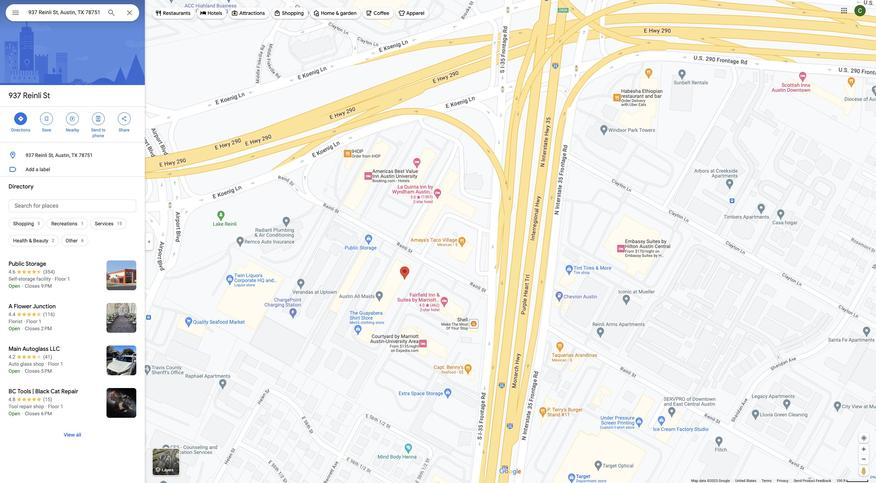 Task type: locate. For each thing, give the bounding box(es) containing it.
100
[[836, 480, 842, 483]]

0 vertical spatial &
[[336, 10, 339, 16]]

open down auto
[[9, 369, 20, 375]]

public storage
[[9, 261, 46, 268]]

shopping inside 937 reinli st "main content"
[[13, 221, 34, 227]]

closes inside the auto glass shop · floor 1 open ⋅ closes 5 pm
[[25, 369, 40, 375]]

937 for 937 reinli st, austin, tx 78751
[[26, 153, 34, 158]]

1 ⋅ from the top
[[21, 284, 24, 289]]

937 up ''
[[9, 91, 21, 101]]

send inside send to phone
[[91, 128, 101, 133]]

product
[[803, 480, 815, 483]]

garden
[[340, 10, 356, 16]]

floor inside the auto glass shop · floor 1 open ⋅ closes 5 pm
[[48, 362, 59, 367]]

· for autoglass
[[45, 362, 47, 367]]

storage
[[26, 261, 46, 268]]

google maps element
[[0, 0, 876, 484]]

shop inside the auto glass shop · floor 1 open ⋅ closes 5 pm
[[33, 362, 44, 367]]

closes inside self-storage facility · floor 1 open ⋅ closes 9 pm
[[25, 284, 40, 289]]

⋅ inside self-storage facility · floor 1 open ⋅ closes 9 pm
[[21, 284, 24, 289]]


[[18, 115, 24, 123]]

⋅ down florist
[[21, 326, 24, 332]]

shop inside 'tool repair shop · floor 1 open ⋅ closes 6 pm'
[[33, 404, 44, 410]]

(116)
[[43, 312, 55, 318]]

shopping for shopping 5
[[13, 221, 34, 227]]

0 vertical spatial shopping
[[282, 10, 304, 16]]

1 closes from the top
[[25, 284, 40, 289]]

label
[[40, 167, 50, 173]]

0 vertical spatial send
[[91, 128, 101, 133]]

open inside 'tool repair shop · floor 1 open ⋅ closes 6 pm'
[[9, 411, 20, 417]]

1 vertical spatial reinli
[[35, 153, 47, 158]]

shopping left home
[[282, 10, 304, 16]]

footer
[[691, 479, 836, 484]]

other 6
[[66, 238, 84, 244]]

3 open from the top
[[9, 369, 20, 375]]

& for home
[[336, 10, 339, 16]]

2 shop from the top
[[33, 404, 44, 410]]

1 inside 'tool repair shop · floor 1 open ⋅ closes 6 pm'
[[60, 404, 63, 410]]

open for public
[[9, 284, 20, 289]]

closes inside 'tool repair shop · floor 1 open ⋅ closes 6 pm'
[[25, 411, 40, 417]]

hotels
[[208, 10, 222, 16]]

937 reinli st, austin, tx 78751
[[26, 153, 93, 158]]


[[11, 8, 20, 18]]

floor down (15)
[[48, 404, 59, 410]]

nearby
[[66, 128, 79, 133]]

floor down 4.4 stars 116 reviews image
[[26, 319, 37, 325]]

closes down repair
[[25, 411, 40, 417]]

view all
[[64, 432, 81, 439]]

shopping 5
[[13, 221, 40, 227]]

0 horizontal spatial shopping
[[13, 221, 34, 227]]

send for send to phone
[[91, 128, 101, 133]]

4 closes from the top
[[25, 411, 40, 417]]

shop for |
[[33, 404, 44, 410]]

1 vertical spatial shop
[[33, 404, 44, 410]]

0 vertical spatial 937
[[9, 91, 21, 101]]

closes left 2 pm
[[25, 326, 40, 332]]

data
[[699, 480, 706, 483]]

public
[[9, 261, 24, 268]]

open inside self-storage facility · floor 1 open ⋅ closes 9 pm
[[9, 284, 20, 289]]

4 open from the top
[[9, 411, 20, 417]]

& for health
[[29, 238, 32, 244]]

·
[[52, 277, 53, 282], [24, 319, 25, 325], [45, 362, 47, 367], [45, 404, 47, 410]]

2 ⋅ from the top
[[21, 326, 24, 332]]

1 vertical spatial shopping
[[13, 221, 34, 227]]

 search field
[[6, 4, 139, 23]]

reinli left st
[[23, 91, 41, 101]]

4 ⋅ from the top
[[21, 411, 24, 417]]

united
[[735, 480, 745, 483]]

937 reinli st main content
[[0, 0, 145, 484]]

add a label button
[[0, 163, 145, 177]]

& inside 937 reinli st "main content"
[[29, 238, 32, 244]]

shopping left 5
[[13, 221, 34, 227]]

None text field
[[9, 200, 136, 213]]

2 open from the top
[[9, 326, 20, 332]]

open down self-
[[9, 284, 20, 289]]

· inside the auto glass shop · floor 1 open ⋅ closes 5 pm
[[45, 362, 47, 367]]

shop up 5 pm
[[33, 362, 44, 367]]

llc
[[50, 346, 60, 353]]

reinli inside button
[[35, 153, 47, 158]]

closes for storage
[[25, 284, 40, 289]]

florist
[[9, 319, 22, 325]]

· inside 'tool repair shop · floor 1 open ⋅ closes 6 pm'
[[45, 404, 47, 410]]

6 pm
[[41, 411, 52, 417]]

1 shop from the top
[[33, 362, 44, 367]]

tool repair shop · floor 1 open ⋅ closes 6 pm
[[9, 404, 63, 417]]

floor down (354)
[[55, 277, 66, 282]]

floor down (41)
[[48, 362, 59, 367]]

1 vertical spatial send
[[794, 480, 802, 483]]

1 vertical spatial 937
[[26, 153, 34, 158]]

apparel
[[406, 10, 424, 16]]

2 closes from the top
[[25, 326, 40, 332]]

15
[[117, 222, 122, 226]]

shopping button
[[271, 5, 308, 22]]

shopping
[[282, 10, 304, 16], [13, 221, 34, 227]]

a flower junction
[[9, 304, 56, 311]]

1 inside the recreations 1
[[81, 222, 83, 226]]

bc
[[9, 389, 16, 396]]

937 Reinli St, Austin, TX 78751 field
[[6, 4, 139, 21]]

1 open from the top
[[9, 284, 20, 289]]

1
[[81, 222, 83, 226], [67, 277, 70, 282], [39, 319, 41, 325], [60, 362, 63, 367], [60, 404, 63, 410]]

footer inside google maps element
[[691, 479, 836, 484]]

add
[[26, 167, 34, 173]]

4.6
[[9, 269, 15, 275]]

⋅ for storage
[[21, 284, 24, 289]]

& right home
[[336, 10, 339, 16]]

4.8
[[9, 397, 15, 403]]

show your location image
[[861, 436, 867, 442]]

1 horizontal spatial 937
[[26, 153, 34, 158]]

open down florist
[[9, 326, 20, 332]]

open inside the auto glass shop · floor 1 open ⋅ closes 5 pm
[[9, 369, 20, 375]]

⋅ down glass
[[21, 369, 24, 375]]

to
[[102, 128, 105, 133]]

· inside self-storage facility · floor 1 open ⋅ closes 9 pm
[[52, 277, 53, 282]]

0 horizontal spatial send
[[91, 128, 101, 133]]

send left product
[[794, 480, 802, 483]]

states
[[746, 480, 756, 483]]

send inside button
[[794, 480, 802, 483]]

⋅ inside florist · floor 1 open ⋅ closes 2 pm
[[21, 326, 24, 332]]

health
[[13, 238, 28, 244]]

send up phone
[[91, 128, 101, 133]]

⋅ down the storage
[[21, 284, 24, 289]]

shop for llc
[[33, 362, 44, 367]]

closes down the storage
[[25, 284, 40, 289]]

home & garden button
[[310, 5, 361, 22]]

(354)
[[43, 269, 55, 275]]

· up 6 pm at the left bottom of page
[[45, 404, 47, 410]]

send product feedback button
[[794, 479, 831, 484]]

send to phone
[[91, 128, 105, 138]]

floor inside self-storage facility · floor 1 open ⋅ closes 9 pm
[[55, 277, 66, 282]]

recreations 1
[[51, 221, 83, 227]]

· down (354)
[[52, 277, 53, 282]]

⋅ inside the auto glass shop · floor 1 open ⋅ closes 5 pm
[[21, 369, 24, 375]]

cat
[[51, 389, 60, 396]]

· for storage
[[52, 277, 53, 282]]

repair
[[61, 389, 78, 396]]

0 vertical spatial shop
[[33, 362, 44, 367]]

None field
[[28, 8, 102, 17]]

1 horizontal spatial shopping
[[282, 10, 304, 16]]

1 inside self-storage facility · floor 1 open ⋅ closes 9 pm
[[67, 277, 70, 282]]

|
[[32, 389, 34, 396]]

restaurants
[[163, 10, 191, 16]]

services 15
[[95, 221, 122, 227]]

937
[[9, 91, 21, 101], [26, 153, 34, 158]]

shopping inside button
[[282, 10, 304, 16]]

shop up 6 pm at the left bottom of page
[[33, 404, 44, 410]]

937 up add
[[26, 153, 34, 158]]

self-
[[9, 277, 18, 282]]

⋅
[[21, 284, 24, 289], [21, 326, 24, 332], [21, 369, 24, 375], [21, 411, 24, 417]]

footer containing map data ©2023 google
[[691, 479, 836, 484]]

1 vertical spatial &
[[29, 238, 32, 244]]

none text field inside 937 reinli st "main content"
[[9, 200, 136, 213]]

collapse side panel image
[[145, 238, 153, 246]]

1 horizontal spatial &
[[336, 10, 339, 16]]

florist · floor 1 open ⋅ closes 2 pm
[[9, 319, 52, 332]]

0 horizontal spatial 937
[[9, 91, 21, 101]]

3 ⋅ from the top
[[21, 369, 24, 375]]

auto glass shop · floor 1 open ⋅ closes 5 pm
[[9, 362, 63, 375]]

closes for tools
[[25, 411, 40, 417]]

open
[[9, 284, 20, 289], [9, 326, 20, 332], [9, 369, 20, 375], [9, 411, 20, 417]]

1 horizontal spatial send
[[794, 480, 802, 483]]

floor inside 'tool repair shop · floor 1 open ⋅ closes 6 pm'
[[48, 404, 59, 410]]

4.8 stars 15 reviews image
[[9, 397, 52, 404]]


[[95, 115, 101, 123]]

actions for 937 reinli st region
[[0, 107, 145, 142]]

closes down glass
[[25, 369, 40, 375]]

0 horizontal spatial &
[[29, 238, 32, 244]]

0 vertical spatial reinli
[[23, 91, 41, 101]]

937 inside button
[[26, 153, 34, 158]]

open down tool
[[9, 411, 20, 417]]

view
[[64, 432, 75, 439]]

& right health
[[29, 238, 32, 244]]

terms
[[762, 480, 772, 483]]

& inside home & garden button
[[336, 10, 339, 16]]

reinli left st,
[[35, 153, 47, 158]]

1 inside the auto glass shop · floor 1 open ⋅ closes 5 pm
[[60, 362, 63, 367]]

closes inside florist · floor 1 open ⋅ closes 2 pm
[[25, 326, 40, 332]]

6
[[81, 239, 84, 244]]

⋅ inside 'tool repair shop · floor 1 open ⋅ closes 6 pm'
[[21, 411, 24, 417]]

· up 5 pm
[[45, 362, 47, 367]]

3 closes from the top
[[25, 369, 40, 375]]

⋅ down repair
[[21, 411, 24, 417]]

· right florist
[[24, 319, 25, 325]]



Task type: vqa. For each thing, say whether or not it's contained in the screenshot.


Task type: describe. For each thing, give the bounding box(es) containing it.
tool
[[9, 404, 18, 410]]

services
[[95, 221, 114, 227]]

add a label
[[26, 167, 50, 173]]

map
[[691, 480, 698, 483]]

st,
[[48, 153, 54, 158]]

hotels button
[[197, 5, 227, 22]]

austin,
[[55, 153, 70, 158]]

other
[[66, 238, 78, 244]]

reinli for st,
[[35, 153, 47, 158]]

save
[[42, 128, 51, 133]]

(41)
[[43, 355, 52, 360]]

937 reinli st
[[9, 91, 50, 101]]

100 ft
[[836, 480, 846, 483]]

a
[[36, 167, 38, 173]]

view all button
[[57, 427, 88, 444]]

4.4
[[9, 312, 15, 318]]

united states button
[[735, 479, 756, 484]]

coffee
[[374, 10, 389, 16]]

open inside florist · floor 1 open ⋅ closes 2 pm
[[9, 326, 20, 332]]

facility
[[36, 277, 51, 282]]

1 for autoglass
[[60, 362, 63, 367]]

· inside florist · floor 1 open ⋅ closes 2 pm
[[24, 319, 25, 325]]

main
[[9, 346, 21, 353]]

· for tools
[[45, 404, 47, 410]]

2 pm
[[41, 326, 52, 332]]

st
[[43, 91, 50, 101]]

health & beauty 2
[[13, 238, 54, 244]]

feedback
[[816, 480, 831, 483]]

open for bc
[[9, 411, 20, 417]]

4.2 stars 41 reviews image
[[9, 354, 52, 361]]

⋅ for autoglass
[[21, 369, 24, 375]]

share
[[119, 128, 130, 133]]

ft
[[843, 480, 846, 483]]

1 inside florist · floor 1 open ⋅ closes 2 pm
[[39, 319, 41, 325]]

4.4 stars 116 reviews image
[[9, 311, 55, 318]]

glass
[[20, 362, 32, 367]]

78751
[[79, 153, 93, 158]]

100 ft button
[[836, 480, 869, 483]]

layers
[[162, 469, 174, 473]]


[[121, 115, 127, 123]]

phone
[[92, 133, 104, 138]]

privacy button
[[777, 479, 788, 484]]

1 for tools
[[60, 404, 63, 410]]

main autoglass llc
[[9, 346, 60, 353]]

937 reinli st, austin, tx 78751 button
[[0, 148, 145, 163]]

zoom in image
[[861, 447, 867, 453]]

 button
[[6, 4, 26, 23]]

tx
[[71, 153, 78, 158]]

google
[[719, 480, 730, 483]]

storage
[[18, 277, 35, 282]]

privacy
[[777, 480, 788, 483]]

self-storage facility · floor 1 open ⋅ closes 9 pm
[[9, 277, 70, 289]]

beauty
[[33, 238, 48, 244]]

1 for storage
[[67, 277, 70, 282]]

junction
[[33, 304, 56, 311]]

a
[[9, 304, 12, 311]]

directory
[[9, 184, 34, 191]]

terms button
[[762, 479, 772, 484]]

floor for tools
[[48, 404, 59, 410]]


[[43, 115, 50, 123]]

4.6 stars 354 reviews image
[[9, 269, 55, 276]]

send for send product feedback
[[794, 480, 802, 483]]

show street view coverage image
[[859, 466, 869, 477]]

reinli for st
[[23, 91, 41, 101]]

5
[[38, 222, 40, 226]]

none field inside 937 reinli st, austin, tx 78751 field
[[28, 8, 102, 17]]

floor inside florist · floor 1 open ⋅ closes 2 pm
[[26, 319, 37, 325]]

shopping for shopping
[[282, 10, 304, 16]]

all
[[76, 432, 81, 439]]

google account: christina overa  
(christinaovera9@gmail.com) image
[[854, 5, 866, 16]]

floor for storage
[[55, 277, 66, 282]]

open for main
[[9, 369, 20, 375]]

auto
[[9, 362, 19, 367]]

tools
[[17, 389, 31, 396]]

2
[[52, 239, 54, 244]]

closes for autoglass
[[25, 369, 40, 375]]

black
[[35, 389, 49, 396]]

flower
[[14, 304, 32, 311]]

united states
[[735, 480, 756, 483]]

directions
[[11, 128, 30, 133]]

bc tools | black cat repair
[[9, 389, 78, 396]]

937 for 937 reinli st
[[9, 91, 21, 101]]

⋅ for tools
[[21, 411, 24, 417]]

repair
[[19, 404, 32, 410]]

zoom out image
[[861, 457, 867, 463]]

restaurants button
[[152, 5, 195, 22]]

map data ©2023 google
[[691, 480, 730, 483]]

9 pm
[[41, 284, 52, 289]]

autoglass
[[22, 346, 48, 353]]

coffee button
[[363, 5, 394, 22]]

©2023
[[707, 480, 718, 483]]

recreations
[[51, 221, 78, 227]]

attractions
[[239, 10, 265, 16]]

floor for autoglass
[[48, 362, 59, 367]]



